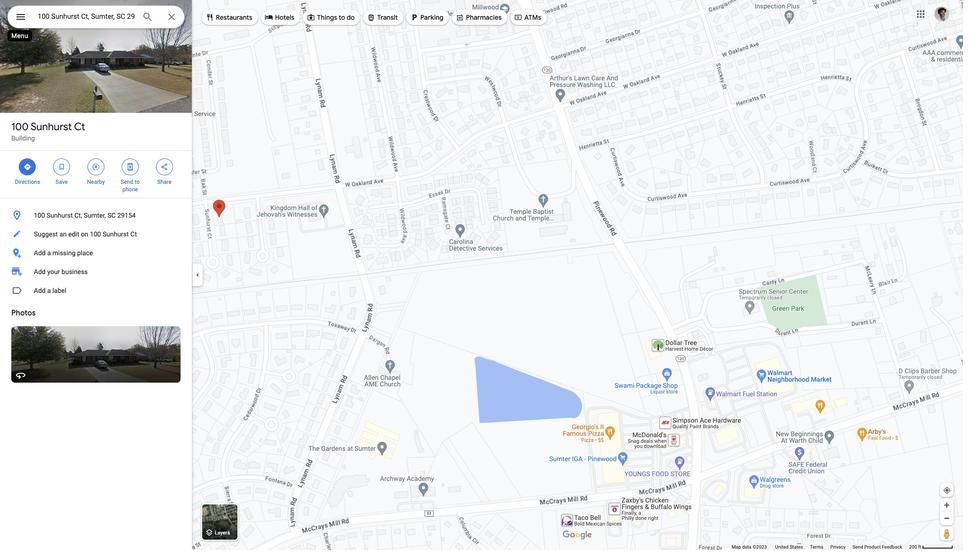 Task type: describe. For each thing, give the bounding box(es) containing it.
send for send to phone
[[121, 179, 133, 185]]

 things to do
[[307, 12, 355, 23]]

 button
[[8, 6, 34, 30]]

sc
[[108, 212, 116, 219]]

add for add your business
[[34, 268, 46, 276]]

100 sunhurst ct, sumter, sc 29154
[[34, 212, 136, 219]]

add your business link
[[0, 263, 192, 281]]

pharmacies
[[466, 13, 502, 22]]

send product feedback
[[853, 545, 903, 550]]


[[514, 12, 523, 23]]

100 for ct,
[[34, 212, 45, 219]]

100 sunhurst ct, sumter, sc 29154 button
[[0, 206, 192, 225]]

ct inside 100 sunhurst ct building
[[74, 120, 85, 134]]


[[57, 162, 66, 172]]


[[307, 12, 315, 23]]

google maps element
[[0, 0, 964, 550]]

add a label button
[[0, 281, 192, 300]]

©2023
[[753, 545, 767, 550]]

sunhurst for ct,
[[47, 212, 73, 219]]

things
[[317, 13, 337, 22]]

data
[[743, 545, 752, 550]]

nearby
[[87, 179, 105, 185]]


[[126, 162, 134, 172]]

ct inside button
[[130, 231, 137, 238]]

29154
[[117, 212, 136, 219]]

100 Sunhurst Ct, Sumter, SC 29154 field
[[8, 6, 184, 28]]

 pharmacies
[[456, 12, 502, 23]]

add a label
[[34, 287, 66, 295]]

united
[[776, 545, 789, 550]]

phone
[[122, 186, 138, 193]]

 transit
[[367, 12, 398, 23]]

atms
[[525, 13, 541, 22]]

do
[[347, 13, 355, 22]]

suggest an edit on 100 sunhurst ct
[[34, 231, 137, 238]]


[[23, 162, 32, 172]]

a for label
[[47, 287, 51, 295]]

200 ft button
[[910, 545, 954, 550]]

collapse side panel image
[[192, 270, 203, 280]]

100 for ct
[[11, 120, 29, 134]]

transit
[[377, 13, 398, 22]]


[[265, 12, 273, 23]]

an
[[59, 231, 67, 238]]


[[367, 12, 376, 23]]

 hotels
[[265, 12, 295, 23]]

footer inside "google maps" element
[[732, 544, 910, 550]]

ct,
[[74, 212, 82, 219]]

terms button
[[811, 544, 824, 550]]

business
[[62, 268, 88, 276]]

zoom out image
[[944, 515, 951, 522]]

states
[[790, 545, 804, 550]]

send product feedback button
[[853, 544, 903, 550]]

label
[[52, 287, 66, 295]]

suggest an edit on 100 sunhurst ct button
[[0, 225, 192, 244]]


[[15, 10, 26, 24]]

to inside  things to do
[[339, 13, 345, 22]]



Task type: locate. For each thing, give the bounding box(es) containing it.
terms
[[811, 545, 824, 550]]

100 up the suggest
[[34, 212, 45, 219]]

add down the suggest
[[34, 249, 46, 257]]

 parking
[[410, 12, 444, 23]]

sumter,
[[84, 212, 106, 219]]

a inside button
[[47, 249, 51, 257]]

send left product
[[853, 545, 864, 550]]

1 a from the top
[[47, 249, 51, 257]]

2 a from the top
[[47, 287, 51, 295]]

on
[[81, 231, 88, 238]]

None field
[[38, 11, 135, 22]]

united states
[[776, 545, 804, 550]]

your
[[47, 268, 60, 276]]

0 vertical spatial add
[[34, 249, 46, 257]]


[[456, 12, 464, 23]]

show your location image
[[943, 487, 952, 495]]

100 inside 100 sunhurst ct building
[[11, 120, 29, 134]]

missing
[[52, 249, 76, 257]]

 atms
[[514, 12, 541, 23]]

to up phone
[[135, 179, 140, 185]]

 restaurants
[[206, 12, 253, 23]]

send inside the send to phone
[[121, 179, 133, 185]]

100
[[11, 120, 29, 134], [34, 212, 45, 219], [90, 231, 101, 238]]

save
[[56, 179, 68, 185]]

sunhurst inside 100 sunhurst ct building
[[31, 120, 72, 134]]

add left "label"
[[34, 287, 46, 295]]

a
[[47, 249, 51, 257], [47, 287, 51, 295]]

privacy
[[831, 545, 846, 550]]

2 add from the top
[[34, 268, 46, 276]]

to left do
[[339, 13, 345, 22]]

a for missing
[[47, 249, 51, 257]]

0 vertical spatial ct
[[74, 120, 85, 134]]

1 add from the top
[[34, 249, 46, 257]]

0 vertical spatial a
[[47, 249, 51, 257]]

send inside button
[[853, 545, 864, 550]]

sunhurst up building
[[31, 120, 72, 134]]

1 vertical spatial send
[[853, 545, 864, 550]]


[[160, 162, 169, 172]]

add for add a label
[[34, 287, 46, 295]]

1 vertical spatial add
[[34, 268, 46, 276]]

feedback
[[882, 545, 903, 550]]

sunhurst
[[31, 120, 72, 134], [47, 212, 73, 219], [103, 231, 129, 238]]

2 vertical spatial add
[[34, 287, 46, 295]]

0 horizontal spatial 100
[[11, 120, 29, 134]]

edit
[[68, 231, 79, 238]]

100 sunhurst ct building
[[11, 120, 85, 142]]

100 right the on
[[90, 231, 101, 238]]

photos
[[11, 309, 36, 318]]

google account: tariq douglas  
(tariq.douglas@adept.ai) image
[[935, 6, 950, 21]]

to inside the send to phone
[[135, 179, 140, 185]]

product
[[865, 545, 881, 550]]

200 ft
[[910, 545, 922, 550]]

0 vertical spatial 100
[[11, 120, 29, 134]]

3 add from the top
[[34, 287, 46, 295]]

sunhurst for ct
[[31, 120, 72, 134]]

1 vertical spatial ct
[[130, 231, 137, 238]]

a left "label"
[[47, 287, 51, 295]]

zoom in image
[[944, 502, 951, 509]]

united states button
[[776, 544, 804, 550]]

1 vertical spatial sunhurst
[[47, 212, 73, 219]]

add your business
[[34, 268, 88, 276]]

none field inside 100 sunhurst ct, sumter, sc 29154 field
[[38, 11, 135, 22]]

a inside 'button'
[[47, 287, 51, 295]]

directions
[[15, 179, 40, 185]]

send to phone
[[121, 179, 140, 193]]

suggest
[[34, 231, 58, 238]]

100 sunhurst ct main content
[[0, 0, 192, 550]]

map
[[732, 545, 741, 550]]

footer
[[732, 544, 910, 550]]

ft
[[919, 545, 922, 550]]

1 horizontal spatial ct
[[130, 231, 137, 238]]

2 vertical spatial 100
[[90, 231, 101, 238]]

to
[[339, 13, 345, 22], [135, 179, 140, 185]]

100 up building
[[11, 120, 29, 134]]

building
[[11, 135, 35, 142]]

add a missing place
[[34, 249, 93, 257]]

2 horizontal spatial 100
[[90, 231, 101, 238]]

2 vertical spatial sunhurst
[[103, 231, 129, 238]]

1 horizontal spatial 100
[[34, 212, 45, 219]]

sunhurst left ct, at the left of the page
[[47, 212, 73, 219]]

send up phone
[[121, 179, 133, 185]]

1 vertical spatial a
[[47, 287, 51, 295]]

layers
[[215, 530, 230, 537]]


[[410, 12, 419, 23]]

sunhurst down sc
[[103, 231, 129, 238]]

footer containing map data ©2023
[[732, 544, 910, 550]]

0 vertical spatial to
[[339, 13, 345, 22]]

add a missing place button
[[0, 244, 192, 263]]

privacy button
[[831, 544, 846, 550]]

show street view coverage image
[[941, 527, 954, 541]]

1 vertical spatial 100
[[34, 212, 45, 219]]

parking
[[421, 13, 444, 22]]

 search field
[[8, 6, 184, 30]]

add for add a missing place
[[34, 249, 46, 257]]

place
[[77, 249, 93, 257]]

restaurants
[[216, 13, 253, 22]]

hotels
[[275, 13, 295, 22]]

0 vertical spatial sunhurst
[[31, 120, 72, 134]]

add inside button
[[34, 249, 46, 257]]

add
[[34, 249, 46, 257], [34, 268, 46, 276], [34, 287, 46, 295]]

1 horizontal spatial to
[[339, 13, 345, 22]]


[[92, 162, 100, 172]]


[[206, 12, 214, 23]]

a left 'missing' on the left top of page
[[47, 249, 51, 257]]

add left your
[[34, 268, 46, 276]]

actions for 100 sunhurst ct region
[[0, 151, 192, 198]]

share
[[157, 179, 172, 185]]

map data ©2023
[[732, 545, 768, 550]]

1 vertical spatial to
[[135, 179, 140, 185]]

200
[[910, 545, 918, 550]]

1 horizontal spatial send
[[853, 545, 864, 550]]

0 horizontal spatial to
[[135, 179, 140, 185]]

send for send product feedback
[[853, 545, 864, 550]]

0 vertical spatial send
[[121, 179, 133, 185]]

add inside 'link'
[[34, 268, 46, 276]]

0 horizontal spatial send
[[121, 179, 133, 185]]

0 horizontal spatial ct
[[74, 120, 85, 134]]

send
[[121, 179, 133, 185], [853, 545, 864, 550]]

add inside 'button'
[[34, 287, 46, 295]]

ct
[[74, 120, 85, 134], [130, 231, 137, 238]]



Task type: vqa. For each thing, say whether or not it's contained in the screenshot.
the top ct
yes



